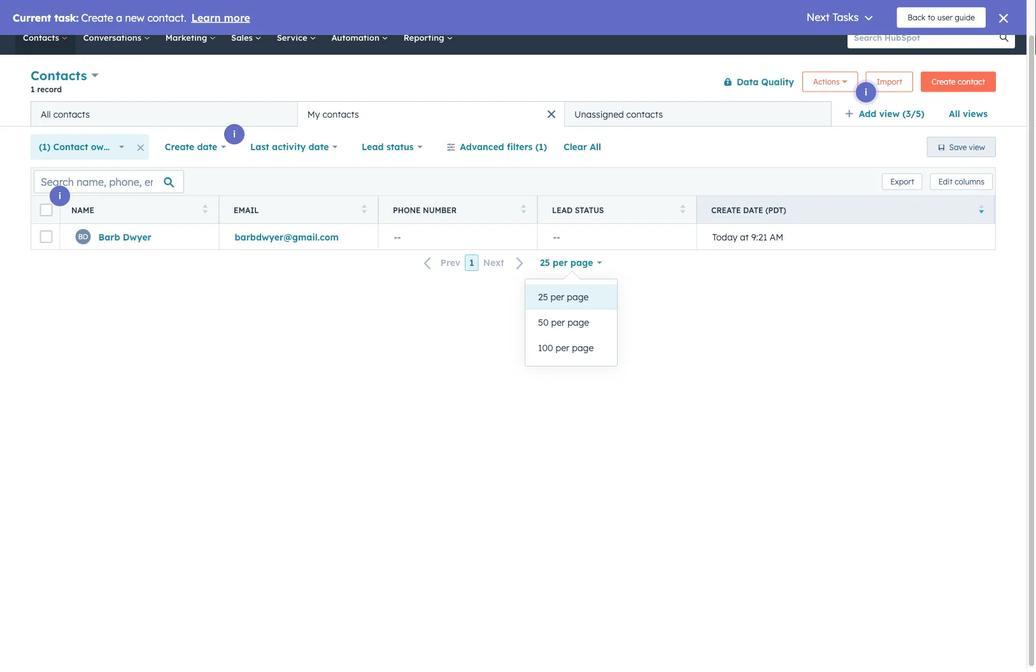 Task type: vqa. For each thing, say whether or not it's contained in the screenshot.
NovaVentures menu
yes



Task type: describe. For each thing, give the bounding box(es) containing it.
page inside popup button
[[571, 257, 593, 268]]

1 horizontal spatial all
[[590, 141, 601, 153]]

my contacts button
[[298, 101, 565, 127]]

per for 25 per page button
[[551, 292, 565, 303]]

lead status button
[[354, 134, 431, 160]]

per for 100 per page button
[[556, 343, 570, 354]]

import button
[[866, 72, 913, 92]]

advanced filters (1) button
[[438, 134, 555, 160]]

press to sort. element for phone number
[[521, 205, 526, 216]]

barbdwyer@gmail.com
[[235, 231, 339, 243]]

add view (3/5) button
[[837, 101, 941, 127]]

100
[[538, 343, 553, 354]]

edit
[[939, 177, 953, 187]]

novaventures button
[[915, 0, 1010, 20]]

conversations
[[83, 32, 144, 43]]

1 -- button from the left
[[378, 224, 538, 250]]

automation link
[[324, 20, 396, 55]]

automation
[[331, 32, 382, 43]]

50
[[538, 317, 549, 328]]

all views
[[949, 108, 988, 119]]

quality
[[762, 76, 794, 87]]

data quality
[[737, 76, 794, 87]]

views
[[963, 108, 988, 119]]

prev button
[[416, 255, 465, 272]]

1 vertical spatial i button
[[224, 124, 245, 145]]

save view
[[949, 142, 985, 152]]

contact
[[53, 141, 88, 153]]

Search HubSpot search field
[[848, 27, 1004, 48]]

noah lott image
[[922, 4, 934, 16]]

(1) contact owner
[[39, 141, 118, 153]]

marketing link
[[158, 20, 224, 55]]

contacts link
[[15, 20, 76, 55]]

unassigned
[[575, 109, 624, 120]]

25 per page inside button
[[538, 292, 589, 303]]

help button
[[848, 0, 870, 20]]

save
[[949, 142, 967, 152]]

per for 50 per page button on the right of page
[[551, 317, 565, 328]]

all for all views
[[949, 108, 960, 119]]

novaventures menu
[[723, 0, 1012, 20]]

1 press to sort. image from the left
[[203, 205, 208, 214]]

press to sort. element for lead status
[[681, 205, 685, 216]]

marketplaces button
[[819, 0, 845, 20]]

3 - from the left
[[553, 231, 557, 243]]

sales link
[[224, 20, 269, 55]]

clear
[[564, 141, 587, 153]]

settings link
[[872, 4, 888, 17]]

add view (3/5)
[[859, 108, 925, 119]]

create date (pdt)
[[711, 205, 786, 215]]

all views link
[[941, 101, 996, 127]]

unassigned contacts button
[[565, 101, 832, 127]]

reporting link
[[396, 20, 461, 55]]

export button
[[882, 174, 923, 190]]

25 per page button
[[532, 250, 610, 276]]

9:21
[[752, 231, 767, 243]]

100 per page
[[538, 343, 594, 354]]

last activity date button
[[242, 134, 346, 160]]

number
[[423, 205, 457, 215]]

calling icon button
[[794, 2, 816, 19]]

phone
[[393, 205, 421, 215]]

2 - from the left
[[397, 231, 401, 243]]

date
[[743, 205, 763, 215]]

dwyer
[[123, 231, 151, 243]]

Search name, phone, email addresses, or company search field
[[34, 170, 184, 193]]

add
[[859, 108, 877, 119]]

50 per page button
[[526, 310, 617, 336]]

reporting
[[404, 32, 447, 43]]

status
[[575, 205, 604, 215]]

novaventures
[[936, 5, 991, 15]]

all contacts
[[41, 109, 90, 120]]

1 for 1 record
[[31, 84, 35, 94]]

2 horizontal spatial i button
[[856, 82, 876, 103]]

page for 50 per page button on the right of page
[[568, 317, 589, 328]]

-- for 2nd -- button from right
[[394, 231, 401, 243]]

25 per page inside popup button
[[540, 257, 593, 268]]

create for create contact
[[932, 77, 956, 87]]

(pdt)
[[766, 205, 786, 215]]

view for save
[[969, 142, 985, 152]]

2 date from the left
[[309, 141, 329, 153]]

data quality button
[[715, 69, 795, 95]]

phone number
[[393, 205, 457, 215]]

lead for lead status
[[552, 205, 573, 215]]

4 - from the left
[[557, 231, 560, 243]]

status
[[387, 141, 414, 153]]

today
[[712, 231, 738, 243]]

marketing
[[165, 32, 210, 43]]

all contacts button
[[31, 101, 298, 127]]

barb dwyer
[[98, 231, 151, 243]]

contacts for my contacts
[[323, 109, 359, 120]]

pagination navigation
[[416, 255, 532, 272]]

clear all button
[[555, 134, 610, 160]]

per inside popup button
[[553, 257, 568, 268]]

barbdwyer@gmail.com link
[[235, 231, 339, 243]]

my
[[308, 109, 320, 120]]

unassigned contacts
[[575, 109, 663, 120]]

actions button
[[803, 72, 858, 92]]

contacts banner
[[31, 65, 996, 101]]

columns
[[955, 177, 985, 187]]

service link
[[269, 20, 324, 55]]

i for the right i button
[[865, 87, 868, 98]]

next button
[[479, 255, 532, 272]]

create for create date
[[165, 141, 194, 153]]



Task type: locate. For each thing, give the bounding box(es) containing it.
1 vertical spatial create
[[165, 141, 194, 153]]

2 vertical spatial i
[[59, 190, 61, 202]]

1 horizontal spatial view
[[969, 142, 985, 152]]

0 vertical spatial contacts
[[23, 32, 62, 43]]

per
[[553, 257, 568, 268], [551, 292, 565, 303], [551, 317, 565, 328], [556, 343, 570, 354]]

1 vertical spatial i
[[233, 129, 236, 140]]

i button
[[856, 82, 876, 103], [224, 124, 245, 145], [50, 186, 70, 206]]

am
[[770, 231, 784, 243]]

contacts right my
[[323, 109, 359, 120]]

2 horizontal spatial create
[[932, 77, 956, 87]]

0 horizontal spatial contacts
[[53, 109, 90, 120]]

create contact
[[932, 77, 985, 87]]

-
[[394, 231, 397, 243], [397, 231, 401, 243], [553, 231, 557, 243], [557, 231, 560, 243]]

2 contacts from the left
[[323, 109, 359, 120]]

3 press to sort. image from the left
[[681, 205, 685, 214]]

0 horizontal spatial lead
[[362, 141, 384, 153]]

0 vertical spatial lead
[[362, 141, 384, 153]]

notifications button
[[891, 0, 912, 20]]

(1) right filters at the top of the page
[[535, 141, 547, 153]]

page down 25 per page button
[[568, 317, 589, 328]]

settings image
[[874, 5, 886, 17]]

1 contacts from the left
[[53, 109, 90, 120]]

page for 25 per page button
[[567, 292, 589, 303]]

2 horizontal spatial press to sort. image
[[681, 205, 685, 214]]

create date button
[[157, 134, 234, 160]]

1
[[31, 84, 35, 94], [470, 257, 474, 268]]

1 vertical spatial lead
[[552, 205, 573, 215]]

1 horizontal spatial create
[[711, 205, 741, 215]]

-- for 2nd -- button from left
[[553, 231, 560, 243]]

0 horizontal spatial i button
[[50, 186, 70, 206]]

2 horizontal spatial i
[[865, 87, 868, 98]]

2 press to sort. image from the left
[[521, 205, 526, 214]]

all right clear
[[590, 141, 601, 153]]

lead left status
[[552, 205, 573, 215]]

25 per page up 25 per page button
[[540, 257, 593, 268]]

3 contacts from the left
[[627, 109, 663, 120]]

lead for lead status
[[362, 141, 384, 153]]

2 (1) from the left
[[535, 141, 547, 153]]

page up 50 per page button on the right of page
[[567, 292, 589, 303]]

i for middle i button
[[233, 129, 236, 140]]

-- up 25 per page popup button
[[553, 231, 560, 243]]

2 vertical spatial i button
[[50, 186, 70, 206]]

contacts for unassigned contacts
[[627, 109, 663, 120]]

25 inside button
[[538, 292, 548, 303]]

per up "50 per page" at the top right of page
[[551, 292, 565, 303]]

1 (1) from the left
[[39, 141, 51, 153]]

view inside add view (3/5) popup button
[[879, 108, 900, 119]]

2 vertical spatial create
[[711, 205, 741, 215]]

1 vertical spatial 25
[[538, 292, 548, 303]]

i button up add
[[856, 82, 876, 103]]

per right "100"
[[556, 343, 570, 354]]

0 vertical spatial view
[[879, 108, 900, 119]]

lead status
[[552, 205, 604, 215]]

create contact button
[[921, 72, 996, 92]]

import
[[877, 77, 903, 87]]

1 - from the left
[[394, 231, 397, 243]]

25 inside popup button
[[540, 257, 550, 268]]

0 horizontal spatial press to sort. image
[[203, 205, 208, 214]]

all for all contacts
[[41, 109, 51, 120]]

1 horizontal spatial press to sort. image
[[521, 205, 526, 214]]

1 vertical spatial 25 per page
[[538, 292, 589, 303]]

today at 9:21 am
[[712, 231, 784, 243]]

0 vertical spatial 25
[[540, 257, 550, 268]]

filters
[[507, 141, 533, 153]]

export
[[891, 177, 914, 187]]

100 per page button
[[526, 336, 617, 361]]

2 press to sort. element from the left
[[362, 205, 367, 216]]

clear all
[[564, 141, 601, 153]]

descending sort. press to sort ascending. image
[[979, 205, 984, 214]]

hubspot image
[[23, 3, 38, 18]]

0 horizontal spatial (1)
[[39, 141, 51, 153]]

calling icon image
[[800, 5, 811, 16]]

all
[[949, 108, 960, 119], [41, 109, 51, 120], [590, 141, 601, 153]]

-- down phone
[[394, 231, 401, 243]]

1 inside contacts banner
[[31, 84, 35, 94]]

0 horizontal spatial --
[[394, 231, 401, 243]]

data
[[737, 76, 759, 87]]

1 record
[[31, 84, 62, 94]]

owner
[[91, 141, 118, 153]]

at
[[740, 231, 749, 243]]

save view button
[[927, 137, 996, 157]]

i button left last
[[224, 124, 245, 145]]

(3/5)
[[903, 108, 925, 119]]

lead
[[362, 141, 384, 153], [552, 205, 573, 215]]

view right add
[[879, 108, 900, 119]]

0 horizontal spatial view
[[879, 108, 900, 119]]

25 per page button
[[526, 285, 617, 310]]

0 horizontal spatial create
[[165, 141, 194, 153]]

contacts button
[[31, 66, 99, 85]]

lead left 'status'
[[362, 141, 384, 153]]

2 horizontal spatial contacts
[[627, 109, 663, 120]]

press to sort. image
[[203, 205, 208, 214], [521, 205, 526, 214], [681, 205, 685, 214]]

i
[[865, 87, 868, 98], [233, 129, 236, 140], [59, 190, 61, 202]]

1 horizontal spatial (1)
[[535, 141, 547, 153]]

per up 25 per page button
[[553, 257, 568, 268]]

25 per page up "50 per page" at the top right of page
[[538, 292, 589, 303]]

activity
[[272, 141, 306, 153]]

0 horizontal spatial date
[[197, 141, 217, 153]]

conversations link
[[76, 20, 158, 55]]

edit columns
[[939, 177, 985, 187]]

barb
[[98, 231, 120, 243]]

edit columns button
[[930, 174, 993, 190]]

record
[[37, 84, 62, 94]]

press to sort. image
[[362, 205, 367, 214]]

press to sort. element for email
[[362, 205, 367, 216]]

1 date from the left
[[197, 141, 217, 153]]

contacts down hubspot link at top
[[23, 32, 62, 43]]

25 up 50
[[538, 292, 548, 303]]

-- button
[[378, 224, 538, 250], [538, 224, 697, 250]]

0 vertical spatial i
[[865, 87, 868, 98]]

contacts up record
[[31, 68, 87, 83]]

page for 100 per page button
[[572, 343, 594, 354]]

3 press to sort. element from the left
[[521, 205, 526, 216]]

4 press to sort. element from the left
[[681, 205, 685, 216]]

service
[[277, 32, 310, 43]]

1 horizontal spatial lead
[[552, 205, 573, 215]]

1 vertical spatial 1
[[470, 257, 474, 268]]

actions
[[813, 77, 840, 87]]

press to sort. image for lead status
[[681, 205, 685, 214]]

-- button up prev
[[378, 224, 538, 250]]

0 horizontal spatial i
[[59, 190, 61, 202]]

view for add
[[879, 108, 900, 119]]

0 vertical spatial i button
[[856, 82, 876, 103]]

2 -- from the left
[[553, 231, 560, 243]]

25 per page
[[540, 257, 593, 268], [538, 292, 589, 303]]

contacts for all contacts
[[53, 109, 90, 120]]

lead status
[[362, 141, 414, 153]]

search image
[[1000, 33, 1009, 42]]

1 horizontal spatial date
[[309, 141, 329, 153]]

date
[[197, 141, 217, 153], [309, 141, 329, 153]]

help image
[[853, 6, 865, 17]]

create for create date (pdt)
[[711, 205, 741, 215]]

1 -- from the left
[[394, 231, 401, 243]]

-- button down status
[[538, 224, 697, 250]]

barbdwyer@gmail.com button
[[219, 224, 378, 250]]

marketplaces image
[[826, 6, 838, 17]]

create left contact
[[932, 77, 956, 87]]

(1) inside popup button
[[39, 141, 51, 153]]

1 horizontal spatial i button
[[224, 124, 245, 145]]

i button left name
[[50, 186, 70, 206]]

last
[[250, 141, 269, 153]]

all down 1 record
[[41, 109, 51, 120]]

view right "save" at the top right of the page
[[969, 142, 985, 152]]

create inside button
[[932, 77, 956, 87]]

search button
[[994, 27, 1015, 48]]

2 horizontal spatial all
[[949, 108, 960, 119]]

page down 50 per page button on the right of page
[[572, 343, 594, 354]]

1 horizontal spatial contacts
[[323, 109, 359, 120]]

(1) contact owner button
[[31, 134, 132, 160]]

(1) inside 'button'
[[535, 141, 547, 153]]

0 horizontal spatial all
[[41, 109, 51, 120]]

2 -- button from the left
[[538, 224, 697, 250]]

barb dwyer link
[[98, 231, 151, 243]]

contacts inside contacts link
[[23, 32, 62, 43]]

contacts
[[23, 32, 62, 43], [31, 68, 87, 83]]

1 right prev
[[470, 257, 474, 268]]

1 press to sort. element from the left
[[203, 205, 208, 216]]

press to sort. image for phone number
[[521, 205, 526, 214]]

create date
[[165, 141, 217, 153]]

25 right next button
[[540, 257, 550, 268]]

advanced
[[460, 141, 504, 153]]

1 inside button
[[470, 257, 474, 268]]

1 horizontal spatial 1
[[470, 257, 474, 268]]

1 horizontal spatial i
[[233, 129, 236, 140]]

1 button
[[465, 255, 479, 271]]

date left last
[[197, 141, 217, 153]]

50 per page
[[538, 317, 589, 328]]

per right 50
[[551, 317, 565, 328]]

name
[[71, 205, 94, 215]]

1 for 1
[[470, 257, 474, 268]]

i for left i button
[[59, 190, 61, 202]]

hubspot link
[[15, 3, 48, 18]]

contacts up contact
[[53, 109, 90, 120]]

1 vertical spatial contacts
[[31, 68, 87, 83]]

view inside save view button
[[969, 142, 985, 152]]

descending sort. press to sort ascending. element
[[979, 205, 984, 216]]

create up today
[[711, 205, 741, 215]]

press to sort. element
[[203, 205, 208, 216], [362, 205, 367, 216], [521, 205, 526, 216], [681, 205, 685, 216]]

date right activity
[[309, 141, 329, 153]]

1 left record
[[31, 84, 35, 94]]

create inside popup button
[[165, 141, 194, 153]]

next
[[483, 257, 504, 269]]

contacts right unassigned
[[627, 109, 663, 120]]

prev
[[441, 257, 461, 269]]

notifications image
[[896, 6, 907, 17]]

0 vertical spatial 25 per page
[[540, 257, 593, 268]]

all left views
[[949, 108, 960, 119]]

contacts inside contacts popup button
[[31, 68, 87, 83]]

lead inside lead status popup button
[[362, 141, 384, 153]]

1 vertical spatial view
[[969, 142, 985, 152]]

last activity date
[[250, 141, 329, 153]]

0 vertical spatial create
[[932, 77, 956, 87]]

--
[[394, 231, 401, 243], [553, 231, 560, 243]]

0 horizontal spatial 1
[[31, 84, 35, 94]]

0 vertical spatial 1
[[31, 84, 35, 94]]

(1)
[[39, 141, 51, 153], [535, 141, 547, 153]]

page up 25 per page button
[[571, 257, 593, 268]]

create down the all contacts button
[[165, 141, 194, 153]]

page
[[571, 257, 593, 268], [567, 292, 589, 303], [568, 317, 589, 328], [572, 343, 594, 354]]

(1) left contact
[[39, 141, 51, 153]]

1 horizontal spatial --
[[553, 231, 560, 243]]



